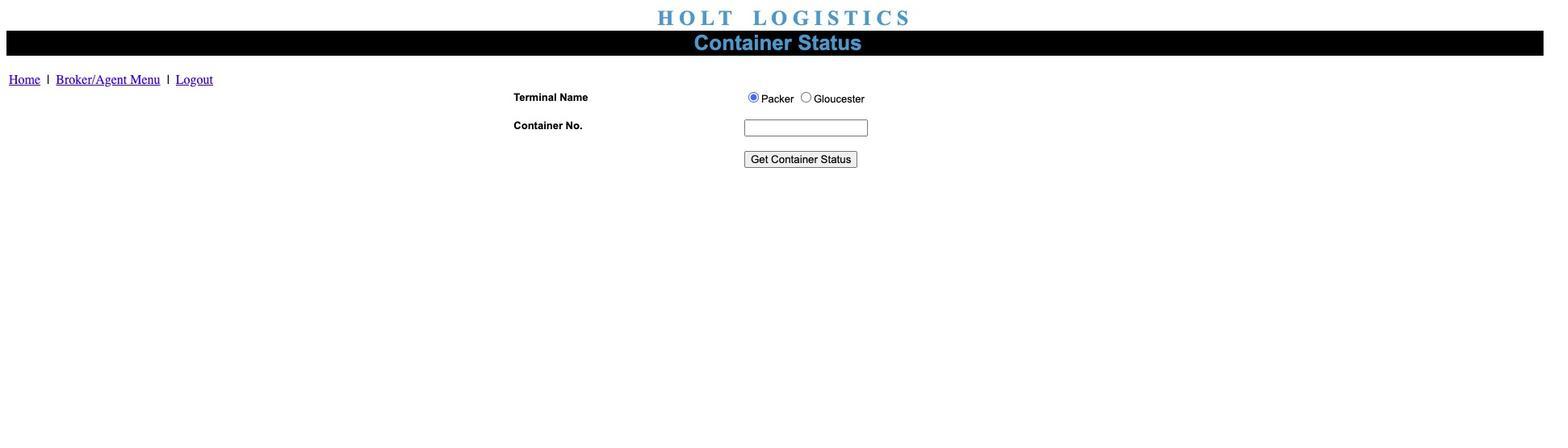 Task type: locate. For each thing, give the bounding box(es) containing it.
0 horizontal spatial i
[[814, 6, 822, 30]]

0 horizontal spatial container
[[514, 119, 563, 132]]

0 horizontal spatial |
[[47, 73, 49, 87]]

1 s from the left
[[827, 6, 839, 30]]

s
[[827, 6, 839, 30], [897, 6, 908, 30]]

logout link
[[176, 73, 213, 87]]

| right home link
[[47, 73, 49, 87]]

s left t
[[827, 6, 839, 30]]

container down 'terminal'
[[514, 119, 563, 132]]

|
[[47, 73, 49, 87], [167, 73, 169, 87]]

None submit
[[744, 151, 858, 168]]

1 horizontal spatial i
[[863, 6, 871, 30]]

t
[[844, 6, 858, 30]]

container inside h          o l t    l o g i s t i c s container          status
[[694, 31, 792, 55]]

i right t
[[863, 6, 871, 30]]

i
[[814, 6, 822, 30], [863, 6, 871, 30]]

home | broker/agent menu | logout
[[9, 73, 213, 87]]

None radio
[[748, 92, 759, 103], [801, 92, 811, 103], [748, 92, 759, 103], [801, 92, 811, 103]]

o left g
[[771, 6, 787, 30]]

container no.
[[514, 119, 583, 132]]

1 horizontal spatial s
[[897, 6, 908, 30]]

2 | from the left
[[167, 73, 169, 87]]

0 horizontal spatial o
[[679, 6, 695, 30]]

container
[[694, 31, 792, 55], [514, 119, 563, 132]]

| right menu
[[167, 73, 169, 87]]

broker/agent menu link
[[56, 73, 160, 87]]

1 i from the left
[[814, 6, 822, 30]]

status
[[798, 31, 862, 55]]

no.
[[566, 119, 583, 132]]

1 horizontal spatial container
[[694, 31, 792, 55]]

0 vertical spatial container
[[694, 31, 792, 55]]

s right c
[[897, 6, 908, 30]]

1 horizontal spatial o
[[771, 6, 787, 30]]

h          o l t    l o g i s t i c s container          status
[[657, 6, 908, 55]]

h
[[657, 6, 674, 30]]

1 horizontal spatial |
[[167, 73, 169, 87]]

None field
[[744, 119, 868, 136]]

o left "l"
[[679, 6, 695, 30]]

2 o from the left
[[771, 6, 787, 30]]

container down the t    l
[[694, 31, 792, 55]]

0 horizontal spatial s
[[827, 6, 839, 30]]

2 i from the left
[[863, 6, 871, 30]]

1 | from the left
[[47, 73, 49, 87]]

t    l
[[718, 6, 766, 30]]

o
[[679, 6, 695, 30], [771, 6, 787, 30]]

i right g
[[814, 6, 822, 30]]



Task type: describe. For each thing, give the bounding box(es) containing it.
1 vertical spatial container
[[514, 119, 563, 132]]

name
[[560, 91, 588, 103]]

terminal name
[[514, 91, 588, 103]]

l
[[701, 6, 714, 30]]

broker/agent
[[56, 73, 127, 87]]

c
[[876, 6, 891, 30]]

menu
[[130, 73, 160, 87]]

2 s from the left
[[897, 6, 908, 30]]

home link
[[9, 73, 40, 87]]

home
[[9, 73, 40, 87]]

gloucester
[[814, 93, 865, 105]]

g
[[792, 6, 809, 30]]

packer
[[761, 93, 797, 105]]

terminal
[[514, 91, 557, 103]]

1 o from the left
[[679, 6, 695, 30]]

logout
[[176, 73, 213, 87]]



